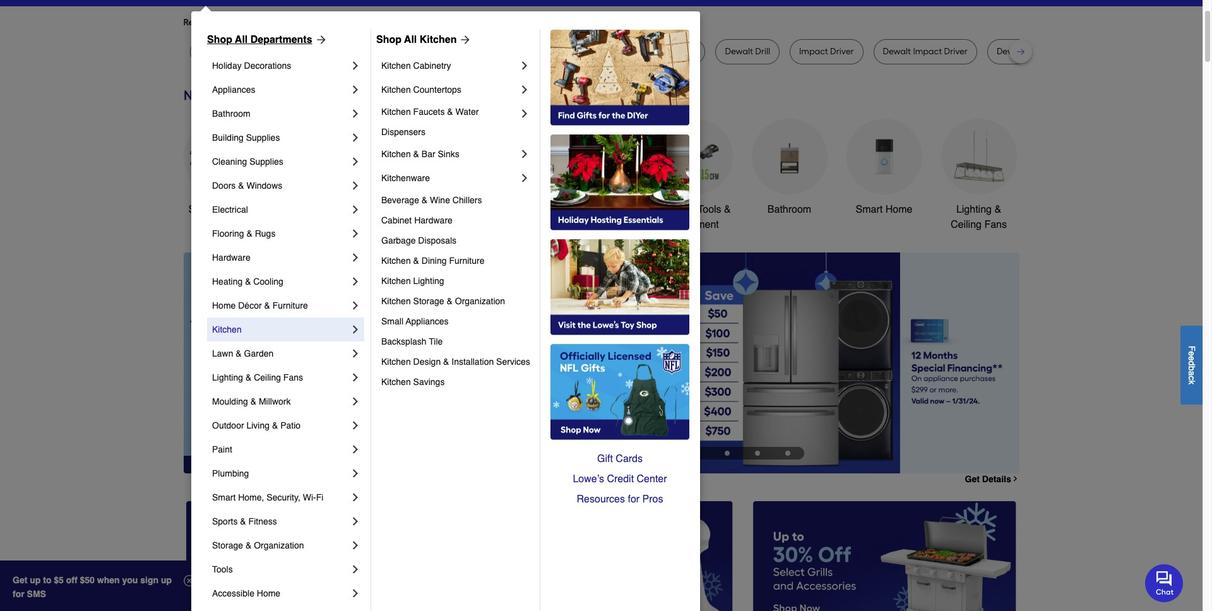 Task type: vqa. For each thing, say whether or not it's contained in the screenshot.
1st BIT from left
yes



Task type: describe. For each thing, give the bounding box(es) containing it.
chat invite button image
[[1146, 564, 1184, 602]]

2 vertical spatial lighting
[[212, 373, 243, 383]]

bit for dewalt drill bit
[[379, 46, 390, 57]]

shop for shop all kitchen
[[376, 34, 402, 45]]

doors
[[212, 181, 236, 191]]

& inside beverage & wine chillers link
[[422, 195, 428, 205]]

garbage disposals
[[382, 236, 457, 246]]

departments
[[251, 34, 312, 45]]

arrow right image for shop all kitchen
[[457, 33, 472, 46]]

kitchen & bar sinks link
[[382, 142, 519, 166]]

home,
[[238, 493, 264, 503]]

accessible home link
[[212, 582, 349, 606]]

for up departments
[[285, 17, 297, 28]]

water
[[456, 107, 479, 117]]

doors & windows link
[[212, 174, 349, 198]]

flooring & rugs
[[212, 229, 276, 239]]

kitchen for kitchen faucets
[[564, 204, 598, 215]]

chevron right image for doors & windows
[[349, 179, 362, 192]]

b
[[1187, 366, 1198, 371]]

0 horizontal spatial fans
[[284, 373, 303, 383]]

christmas decorations link
[[468, 119, 544, 232]]

bit for dewalt drill bit set
[[1045, 46, 1055, 57]]

kitchen design & installation services link
[[382, 352, 531, 372]]

chevron right image for lawn & garden
[[349, 347, 362, 360]]

chevron right image for heating & cooling
[[349, 275, 362, 288]]

outdoor for outdoor living & patio
[[212, 421, 244, 431]]

3 impact from the left
[[914, 46, 942, 57]]

recommended searches for you heading
[[183, 16, 1020, 29]]

shop all departments
[[207, 34, 312, 45]]

0 vertical spatial storage
[[413, 296, 444, 306]]

sign
[[140, 575, 159, 586]]

tools inside outdoor tools & equipment
[[698, 204, 722, 215]]

outdoor tools & equipment link
[[657, 119, 733, 232]]

accessible home
[[212, 589, 281, 599]]

home for accessible home
[[257, 589, 281, 599]]

0 horizontal spatial bathroom link
[[212, 102, 349, 126]]

storage & organization link
[[212, 534, 349, 558]]

f
[[1187, 346, 1198, 351]]

chevron right image for storage & organization
[[349, 539, 362, 552]]

supplies for cleaning supplies
[[250, 157, 284, 167]]

supplies for building supplies
[[246, 133, 280, 143]]

garden
[[244, 349, 274, 359]]

you
[[122, 575, 138, 586]]

storage & organization
[[212, 541, 304, 551]]

holiday hosting essentials. image
[[551, 135, 690, 231]]

& inside lighting & ceiling fans
[[995, 204, 1002, 215]]

chevron right image for paint
[[349, 443, 362, 456]]

lawn & garden link
[[212, 342, 349, 366]]

heating & cooling
[[212, 277, 284, 287]]

visit the lowe's toy shop. image
[[551, 239, 690, 335]]

& inside outdoor living & patio link
[[272, 421, 278, 431]]

kitchen cabinetry
[[382, 61, 451, 71]]

1 up from the left
[[30, 575, 41, 586]]

1 horizontal spatial lighting
[[413, 276, 444, 286]]

resources for pros
[[577, 494, 664, 505]]

backsplash tile
[[382, 337, 443, 347]]

recommended
[[183, 17, 244, 28]]

0 horizontal spatial tools
[[212, 565, 233, 575]]

building
[[212, 133, 244, 143]]

1 vertical spatial storage
[[212, 541, 243, 551]]

scroll to item #4 image
[[743, 451, 773, 456]]

4 bit from the left
[[671, 46, 681, 57]]

& inside moulding & millwork link
[[251, 397, 256, 407]]

deals
[[228, 204, 254, 215]]

holiday decorations
[[212, 61, 291, 71]]

kitchen for kitchen & bar sinks
[[382, 149, 411, 159]]

building supplies
[[212, 133, 280, 143]]

get details
[[965, 474, 1012, 484]]

kitchen faucets & water dispensers link
[[382, 102, 519, 142]]

kitchen faucets & water dispensers
[[382, 107, 481, 137]]

shop all kitchen link
[[376, 32, 472, 47]]

1 horizontal spatial organization
[[455, 296, 505, 306]]

beverage
[[382, 195, 419, 205]]

lowe's
[[573, 474, 604, 485]]

kitchen faucets link
[[562, 119, 638, 217]]

pros
[[643, 494, 664, 505]]

1 vertical spatial home
[[212, 301, 236, 311]]

get for get details
[[965, 474, 980, 484]]

get for get up to $5 off $50 when you sign up for sms
[[13, 575, 27, 586]]

kitchen & dining furniture link
[[382, 251, 531, 271]]

kitchen link
[[212, 318, 349, 342]]

chevron right image for lighting & ceiling fans
[[349, 371, 362, 384]]

kitchen for kitchen & dining furniture
[[382, 256, 411, 266]]

fitness
[[249, 517, 277, 527]]

1 vertical spatial bathroom
[[768, 204, 812, 215]]

chevron right image for outdoor living & patio
[[349, 419, 362, 432]]

0 horizontal spatial ceiling
[[254, 373, 281, 383]]

home for smart home
[[886, 204, 913, 215]]

c
[[1187, 376, 1198, 380]]

1 set from the left
[[629, 46, 642, 57]]

& inside heating & cooling link
[[245, 277, 251, 287]]

decorations for christmas
[[479, 219, 533, 231]]

smart home link
[[847, 119, 922, 217]]

kitchen storage & organization link
[[382, 291, 531, 311]]

kitchen for kitchen faucets & water dispensers
[[382, 107, 411, 117]]

kitchen for kitchen design & installation services
[[382, 357, 411, 367]]

hardware link
[[212, 246, 349, 270]]

chevron right image for building supplies
[[349, 131, 362, 144]]

chevron right image for cleaning supplies
[[349, 155, 362, 168]]

3 bit from the left
[[617, 46, 627, 57]]

2 horizontal spatial arrow right image
[[996, 363, 1009, 376]]

driver for impact driver bit
[[534, 46, 558, 57]]

appliances link
[[212, 78, 349, 102]]

sports & fitness link
[[212, 510, 349, 534]]

sms
[[27, 589, 46, 599]]

shop all departments link
[[207, 32, 328, 47]]

you for recommended searches for you
[[298, 17, 313, 28]]

dispensers
[[382, 127, 426, 137]]

building supplies link
[[212, 126, 349, 150]]

drill for dewalt drill
[[756, 46, 771, 57]]

resources
[[577, 494, 625, 505]]

lowe's credit center link
[[551, 469, 690, 490]]

accessible
[[212, 589, 254, 599]]

bar
[[422, 149, 436, 159]]

chevron right image for kitchen countertops
[[519, 83, 531, 96]]

up to 30 percent off select grills and accessories. image
[[754, 501, 1017, 611]]

kitchen lighting link
[[382, 271, 531, 291]]

sinks
[[438, 149, 460, 159]]

heating & cooling link
[[212, 270, 349, 294]]

all for kitchen
[[404, 34, 417, 45]]

flooring
[[212, 229, 244, 239]]

arrow right image for shop all departments
[[312, 33, 328, 46]]

1 horizontal spatial bathroom link
[[752, 119, 828, 217]]

all for deals
[[215, 204, 226, 215]]

kitchen for kitchen cabinetry
[[382, 61, 411, 71]]

kitchen savings link
[[382, 372, 531, 392]]

drill bit set
[[599, 46, 642, 57]]

0 vertical spatial bathroom
[[212, 109, 251, 119]]

all for departments
[[235, 34, 248, 45]]

christmas decorations
[[479, 204, 533, 231]]

for up shop all kitchen
[[397, 17, 409, 28]]

cards
[[616, 454, 643, 465]]

dewalt for dewalt drill
[[725, 46, 754, 57]]

for inside get up to $5 off $50 when you sign up for sms
[[13, 589, 24, 599]]

1 horizontal spatial tools
[[399, 204, 423, 215]]

$5
[[54, 575, 64, 586]]

ceiling inside lighting & ceiling fans
[[951, 219, 982, 231]]

impact driver
[[800, 46, 854, 57]]

tile
[[429, 337, 443, 347]]

kitchen for kitchen countertops
[[382, 85, 411, 95]]

dewalt drill bit set
[[997, 46, 1070, 57]]

1 e from the top
[[1187, 351, 1198, 356]]

christmas
[[483, 204, 528, 215]]

suggestions
[[346, 17, 395, 28]]

holiday
[[212, 61, 242, 71]]



Task type: locate. For each thing, give the bounding box(es) containing it.
2 vertical spatial home
[[257, 589, 281, 599]]

faucets for kitchen faucets
[[601, 204, 637, 215]]

get up sms
[[13, 575, 27, 586]]

security,
[[267, 493, 301, 503]]

1 vertical spatial supplies
[[250, 157, 284, 167]]

4 dewalt from the left
[[997, 46, 1025, 57]]

shop inside 'link'
[[207, 34, 232, 45]]

1 horizontal spatial all
[[235, 34, 248, 45]]

shop all deals link
[[183, 119, 259, 217]]

2 horizontal spatial impact
[[914, 46, 942, 57]]

moulding & millwork
[[212, 397, 291, 407]]

0 vertical spatial decorations
[[244, 61, 291, 71]]

2 horizontal spatial lighting
[[957, 204, 992, 215]]

2 horizontal spatial home
[[886, 204, 913, 215]]

appliances inside appliances link
[[212, 85, 255, 95]]

2 horizontal spatial all
[[404, 34, 417, 45]]

0 horizontal spatial arrow right image
[[312, 33, 328, 46]]

up to 30 percent off select major appliances. plus, save up to an extra $750 on major appliances. image
[[408, 253, 1020, 474]]

1 horizontal spatial you
[[411, 17, 425, 28]]

gift cards
[[598, 454, 643, 465]]

lighting & ceiling fans
[[951, 204, 1007, 231], [212, 373, 303, 383]]

& inside flooring & rugs link
[[247, 229, 253, 239]]

moulding & millwork link
[[212, 390, 349, 414]]

0 vertical spatial smart
[[856, 204, 883, 215]]

1 horizontal spatial lighting & ceiling fans link
[[941, 119, 1017, 232]]

$50
[[80, 575, 95, 586]]

holiday decorations link
[[212, 54, 349, 78]]

1 dewalt from the left
[[332, 46, 360, 57]]

supplies up cleaning supplies
[[246, 133, 280, 143]]

chevron right image
[[349, 83, 362, 96], [519, 107, 531, 120], [349, 131, 362, 144], [519, 148, 531, 160], [519, 172, 531, 184], [349, 179, 362, 192], [349, 227, 362, 240], [349, 251, 362, 264], [349, 299, 362, 312], [349, 323, 362, 336], [349, 347, 362, 360], [349, 395, 362, 408], [349, 419, 362, 432], [349, 443, 362, 456], [349, 491, 362, 504], [349, 515, 362, 528], [349, 539, 362, 552], [349, 563, 362, 576]]

3 set from the left
[[1057, 46, 1070, 57]]

1 vertical spatial lighting
[[413, 276, 444, 286]]

drill for dewalt drill bit
[[362, 46, 377, 57]]

shop all deals
[[189, 204, 254, 215]]

1 vertical spatial furniture
[[273, 301, 308, 311]]

tools up equipment
[[698, 204, 722, 215]]

1 horizontal spatial storage
[[413, 296, 444, 306]]

0 horizontal spatial tools link
[[212, 558, 349, 582]]

garbage disposals link
[[382, 231, 531, 251]]

lowe's credit center
[[573, 474, 667, 485]]

0 vertical spatial home
[[886, 204, 913, 215]]

home décor & furniture
[[212, 301, 308, 311]]

shop these last-minute gifts. $99 or less. quantities are limited and won't last. image
[[183, 253, 388, 474]]

1 vertical spatial lighting & ceiling fans
[[212, 373, 303, 383]]

1 you from the left
[[298, 17, 313, 28]]

2 you from the left
[[411, 17, 425, 28]]

lawn
[[212, 349, 233, 359]]

shop down recommended
[[207, 34, 232, 45]]

dewalt drill bit
[[332, 46, 390, 57]]

2 bit from the left
[[560, 46, 570, 57]]

2 set from the left
[[683, 46, 696, 57]]

storage down the sports
[[212, 541, 243, 551]]

1 horizontal spatial up
[[161, 575, 172, 586]]

millwork
[[259, 397, 291, 407]]

find gifts for the diyer. image
[[551, 30, 690, 126]]

dewalt for dewalt drill bit
[[332, 46, 360, 57]]

supplies
[[246, 133, 280, 143], [250, 157, 284, 167]]

appliances down holiday
[[212, 85, 255, 95]]

driver for impact driver
[[831, 46, 854, 57]]

0 horizontal spatial shop
[[207, 34, 232, 45]]

0 horizontal spatial impact
[[503, 46, 532, 57]]

1 vertical spatial hardware
[[212, 253, 251, 263]]

fi
[[316, 493, 324, 503]]

1 horizontal spatial hardware
[[414, 215, 453, 225]]

supplies up windows
[[250, 157, 284, 167]]

small appliances link
[[382, 311, 531, 332]]

2 horizontal spatial driver
[[945, 46, 968, 57]]

1 horizontal spatial smart
[[856, 204, 883, 215]]

1 horizontal spatial lighting & ceiling fans
[[951, 204, 1007, 231]]

& inside "sports & fitness" link
[[240, 517, 246, 527]]

up
[[30, 575, 41, 586], [161, 575, 172, 586]]

dewalt drill
[[725, 46, 771, 57]]

more
[[323, 17, 344, 28]]

scroll to item #3 image
[[712, 451, 743, 456]]

chevron right image for tools
[[349, 563, 362, 576]]

arrow left image
[[418, 363, 431, 376]]

arrow right image inside shop all departments 'link'
[[312, 33, 328, 46]]

chevron right image inside get details link
[[1012, 475, 1020, 483]]

appliances inside small appliances link
[[406, 316, 449, 327]]

smart for smart home, security, wi-fi
[[212, 493, 236, 503]]

chevron right image for home décor & furniture
[[349, 299, 362, 312]]

small appliances
[[382, 316, 449, 327]]

0 horizontal spatial up
[[30, 575, 41, 586]]

outdoor for outdoor tools & equipment
[[659, 204, 695, 215]]

kitchen countertops
[[382, 85, 462, 95]]

2 shop from the left
[[376, 34, 402, 45]]

smart for smart home
[[856, 204, 883, 215]]

chevron right image for hardware
[[349, 251, 362, 264]]

you up shop all kitchen
[[411, 17, 425, 28]]

all up kitchen cabinetry
[[404, 34, 417, 45]]

1 vertical spatial organization
[[254, 541, 304, 551]]

1 horizontal spatial arrow right image
[[457, 33, 472, 46]]

all down recommended searches for you
[[235, 34, 248, 45]]

hardware down flooring
[[212, 253, 251, 263]]

equipment
[[671, 219, 719, 231]]

outdoor down moulding
[[212, 421, 244, 431]]

windows
[[247, 181, 283, 191]]

recommended searches for you
[[183, 17, 313, 28]]

kitchen & bar sinks
[[382, 149, 460, 159]]

1 impact from the left
[[503, 46, 532, 57]]

decorations down christmas
[[479, 219, 533, 231]]

0 horizontal spatial organization
[[254, 541, 304, 551]]

get inside get up to $5 off $50 when you sign up for sms
[[13, 575, 27, 586]]

chevron right image for electrical
[[349, 203, 362, 216]]

kitchen cabinetry link
[[382, 54, 519, 78]]

sports
[[212, 517, 238, 527]]

kitchen for kitchen lighting
[[382, 276, 411, 286]]

chevron right image for kitchen & bar sinks
[[519, 148, 531, 160]]

1 vertical spatial faucets
[[601, 204, 637, 215]]

cooling
[[254, 277, 284, 287]]

0 horizontal spatial storage
[[212, 541, 243, 551]]

kitchen & dining furniture
[[382, 256, 485, 266]]

1 vertical spatial decorations
[[479, 219, 533, 231]]

1 horizontal spatial appliances
[[406, 316, 449, 327]]

& inside the lawn & garden link
[[236, 349, 242, 359]]

all inside 'link'
[[235, 34, 248, 45]]

0 vertical spatial faucets
[[413, 107, 445, 117]]

smart home, security, wi-fi
[[212, 493, 324, 503]]

up left to
[[30, 575, 41, 586]]

appliances
[[212, 85, 255, 95], [406, 316, 449, 327]]

hardware down beverage & wine chillers
[[414, 215, 453, 225]]

to
[[43, 575, 51, 586]]

design
[[413, 357, 441, 367]]

0 horizontal spatial get
[[13, 575, 27, 586]]

0 vertical spatial lighting
[[957, 204, 992, 215]]

e up 'd'
[[1187, 351, 1198, 356]]

outdoor living & patio link
[[212, 414, 349, 438]]

1 horizontal spatial bathroom
[[768, 204, 812, 215]]

cleaning
[[212, 157, 247, 167]]

1 horizontal spatial fans
[[985, 219, 1007, 231]]

cabinet hardware
[[382, 215, 453, 225]]

1 vertical spatial outdoor
[[212, 421, 244, 431]]

electrical
[[212, 205, 248, 215]]

1 horizontal spatial driver
[[831, 46, 854, 57]]

scroll to item #2 image
[[682, 451, 712, 456]]

arrow right image inside shop all kitchen link
[[457, 33, 472, 46]]

& inside outdoor tools & equipment
[[725, 204, 731, 215]]

2 horizontal spatial set
[[1057, 46, 1070, 57]]

0 horizontal spatial lighting & ceiling fans
[[212, 373, 303, 383]]

f e e d b a c k
[[1187, 346, 1198, 385]]

lighting
[[957, 204, 992, 215], [413, 276, 444, 286], [212, 373, 243, 383]]

0 vertical spatial ceiling
[[951, 219, 982, 231]]

chevron right image
[[349, 59, 362, 72], [519, 59, 531, 72], [519, 83, 531, 96], [349, 107, 362, 120], [349, 155, 362, 168], [349, 203, 362, 216], [349, 275, 362, 288], [349, 371, 362, 384], [349, 467, 362, 480], [1012, 475, 1020, 483], [349, 587, 362, 600]]

you left more
[[298, 17, 313, 28]]

living
[[247, 421, 270, 431]]

chevron right image for moulding & millwork
[[349, 395, 362, 408]]

1 vertical spatial ceiling
[[254, 373, 281, 383]]

0 vertical spatial organization
[[455, 296, 505, 306]]

decorations inside holiday decorations link
[[244, 61, 291, 71]]

furniture down "garbage disposals" link
[[449, 256, 485, 266]]

1 drill from the left
[[362, 46, 377, 57]]

0 vertical spatial tools link
[[373, 119, 449, 217]]

smart home
[[856, 204, 913, 215]]

kitchen inside kitchen faucets & water dispensers
[[382, 107, 411, 117]]

home décor & furniture link
[[212, 294, 349, 318]]

garbage
[[382, 236, 416, 246]]

up to 35 percent off select small appliances. image
[[470, 501, 733, 611]]

storage up small appliances
[[413, 296, 444, 306]]

& inside 'home décor & furniture' link
[[264, 301, 270, 311]]

0 horizontal spatial faucets
[[413, 107, 445, 117]]

fans inside lighting & ceiling fans
[[985, 219, 1007, 231]]

appliances up tile
[[406, 316, 449, 327]]

2 e from the top
[[1187, 356, 1198, 361]]

1 horizontal spatial set
[[683, 46, 696, 57]]

gift
[[598, 454, 613, 465]]

faucets inside kitchen faucets & water dispensers
[[413, 107, 445, 117]]

0 vertical spatial furniture
[[449, 256, 485, 266]]

dining
[[422, 256, 447, 266]]

0 horizontal spatial furniture
[[273, 301, 308, 311]]

get left details
[[965, 474, 980, 484]]

0 horizontal spatial lighting
[[212, 373, 243, 383]]

0 vertical spatial lighting & ceiling fans link
[[941, 119, 1017, 232]]

furniture for home décor & furniture
[[273, 301, 308, 311]]

more suggestions for you link
[[323, 16, 436, 29]]

3 dewalt from the left
[[883, 46, 911, 57]]

1 vertical spatial get
[[13, 575, 27, 586]]

0 horizontal spatial bathroom
[[212, 109, 251, 119]]

& inside doors & windows link
[[238, 181, 244, 191]]

0 vertical spatial lighting & ceiling fans
[[951, 204, 1007, 231]]

you for more suggestions for you
[[411, 17, 425, 28]]

0 vertical spatial supplies
[[246, 133, 280, 143]]

4 drill from the left
[[1028, 46, 1042, 57]]

services
[[497, 357, 530, 367]]

1 vertical spatial lighting & ceiling fans link
[[212, 366, 349, 390]]

kitchen for kitchen storage & organization
[[382, 296, 411, 306]]

smart home, security, wi-fi link
[[212, 486, 349, 510]]

& inside kitchen storage & organization link
[[447, 296, 453, 306]]

0 vertical spatial get
[[965, 474, 980, 484]]

& inside storage & organization link
[[246, 541, 252, 551]]

0 horizontal spatial appliances
[[212, 85, 255, 95]]

outdoor up equipment
[[659, 204, 695, 215]]

kitchen faucets
[[564, 204, 637, 215]]

1 horizontal spatial get
[[965, 474, 980, 484]]

1 vertical spatial tools link
[[212, 558, 349, 582]]

moulding
[[212, 397, 248, 407]]

beverage & wine chillers
[[382, 195, 482, 205]]

chevron right image for kitchen faucets & water dispensers
[[519, 107, 531, 120]]

shop for shop all departments
[[207, 34, 232, 45]]

chevron right image for appliances
[[349, 83, 362, 96]]

electrical link
[[212, 198, 349, 222]]

details
[[983, 474, 1012, 484]]

1 horizontal spatial outdoor
[[659, 204, 695, 215]]

decorations
[[244, 61, 291, 71], [479, 219, 533, 231]]

up right sign
[[161, 575, 172, 586]]

chevron right image for kitchenware
[[519, 172, 531, 184]]

paint
[[212, 445, 232, 455]]

0 horizontal spatial decorations
[[244, 61, 291, 71]]

drill
[[362, 46, 377, 57], [599, 46, 614, 57], [756, 46, 771, 57], [1028, 46, 1042, 57]]

5 bit from the left
[[1045, 46, 1055, 57]]

chevron right image for sports & fitness
[[349, 515, 362, 528]]

shop down more suggestions for you link
[[376, 34, 402, 45]]

1 horizontal spatial shop
[[376, 34, 402, 45]]

backsplash tile link
[[382, 332, 531, 352]]

faucets inside kitchen faucets link
[[601, 204, 637, 215]]

doors & windows
[[212, 181, 283, 191]]

you
[[298, 17, 313, 28], [411, 17, 425, 28]]

bit for impact driver bit
[[560, 46, 570, 57]]

chevron right image for bathroom
[[349, 107, 362, 120]]

1 shop from the left
[[207, 34, 232, 45]]

& inside kitchen faucets & water dispensers
[[447, 107, 453, 117]]

get up to 2 free select tools or batteries when you buy 1 with select purchases. image
[[186, 501, 450, 611]]

get up to $5 off $50 when you sign up for sms
[[13, 575, 172, 599]]

chevron right image for flooring & rugs
[[349, 227, 362, 240]]

0 horizontal spatial all
[[215, 204, 226, 215]]

0 horizontal spatial you
[[298, 17, 313, 28]]

impact for impact driver
[[800, 46, 829, 57]]

1 bit from the left
[[379, 46, 390, 57]]

2 up from the left
[[161, 575, 172, 586]]

chevron right image for holiday decorations
[[349, 59, 362, 72]]

impact driver bit
[[503, 46, 570, 57]]

1 horizontal spatial decorations
[[479, 219, 533, 231]]

1 horizontal spatial furniture
[[449, 256, 485, 266]]

scroll to item #5 image
[[773, 451, 803, 456]]

1 driver from the left
[[534, 46, 558, 57]]

hardware inside hardware link
[[212, 253, 251, 263]]

officially licensed n f l gifts. shop now. image
[[551, 344, 690, 440]]

when
[[97, 575, 120, 586]]

organization up small appliances link
[[455, 296, 505, 306]]

decorations inside christmas decorations link
[[479, 219, 533, 231]]

impact for impact driver bit
[[503, 46, 532, 57]]

d
[[1187, 361, 1198, 366]]

all right shop
[[215, 204, 226, 215]]

0 horizontal spatial driver
[[534, 46, 558, 57]]

kitchen for kitchen savings
[[382, 377, 411, 387]]

0 vertical spatial appliances
[[212, 85, 255, 95]]

2 driver from the left
[[831, 46, 854, 57]]

plumbing link
[[212, 462, 349, 486]]

new deals every day during 25 days of deals image
[[183, 85, 1020, 106]]

organization down "sports & fitness" link
[[254, 541, 304, 551]]

hardware inside cabinet hardware link
[[414, 215, 453, 225]]

furniture up kitchen link
[[273, 301, 308, 311]]

faucets for kitchen faucets & water dispensers
[[413, 107, 445, 117]]

paint link
[[212, 438, 349, 462]]

1 vertical spatial appliances
[[406, 316, 449, 327]]

backsplash
[[382, 337, 427, 347]]

dewalt for dewalt impact driver
[[883, 46, 911, 57]]

decorations down shop all departments 'link'
[[244, 61, 291, 71]]

0 horizontal spatial home
[[212, 301, 236, 311]]

1 horizontal spatial faucets
[[601, 204, 637, 215]]

2 drill from the left
[[599, 46, 614, 57]]

1 horizontal spatial home
[[257, 589, 281, 599]]

chevron right image for smart home, security, wi-fi
[[349, 491, 362, 504]]

small
[[382, 316, 404, 327]]

chevron right image for kitchen cabinetry
[[519, 59, 531, 72]]

chevron right image for kitchen
[[349, 323, 362, 336]]

furniture for kitchen & dining furniture
[[449, 256, 485, 266]]

for left pros
[[628, 494, 640, 505]]

0 vertical spatial outdoor
[[659, 204, 695, 215]]

1 horizontal spatial tools link
[[373, 119, 449, 217]]

1 horizontal spatial impact
[[800, 46, 829, 57]]

3 driver from the left
[[945, 46, 968, 57]]

cabinetry
[[413, 61, 451, 71]]

0 horizontal spatial outdoor
[[212, 421, 244, 431]]

decorations for holiday
[[244, 61, 291, 71]]

0 vertical spatial hardware
[[414, 215, 453, 225]]

dewalt for dewalt drill bit set
[[997, 46, 1025, 57]]

chillers
[[453, 195, 482, 205]]

& inside kitchen & dining furniture link
[[413, 256, 419, 266]]

0 horizontal spatial set
[[629, 46, 642, 57]]

chevron right image for accessible home
[[349, 587, 362, 600]]

lighting inside lighting & ceiling fans
[[957, 204, 992, 215]]

0 horizontal spatial lighting & ceiling fans link
[[212, 366, 349, 390]]

drill for dewalt drill bit set
[[1028, 46, 1042, 57]]

& inside the kitchen design & installation services link
[[443, 357, 449, 367]]

e up b
[[1187, 356, 1198, 361]]

chevron right image for plumbing
[[349, 467, 362, 480]]

0 horizontal spatial hardware
[[212, 253, 251, 263]]

outdoor inside outdoor tools & equipment
[[659, 204, 695, 215]]

tools up cabinet hardware
[[399, 204, 423, 215]]

wi-
[[303, 493, 316, 503]]

f e e d b a c k button
[[1181, 326, 1203, 405]]

None search field
[[471, 0, 815, 8]]

tools up accessible
[[212, 565, 233, 575]]

0 vertical spatial fans
[[985, 219, 1007, 231]]

sports & fitness
[[212, 517, 277, 527]]

0 horizontal spatial smart
[[212, 493, 236, 503]]

2 dewalt from the left
[[725, 46, 754, 57]]

& inside kitchen & bar sinks link
[[413, 149, 419, 159]]

faucets
[[413, 107, 445, 117], [601, 204, 637, 215]]

1 vertical spatial smart
[[212, 493, 236, 503]]

3 drill from the left
[[756, 46, 771, 57]]

2 impact from the left
[[800, 46, 829, 57]]

arrow right image
[[312, 33, 328, 46], [457, 33, 472, 46], [996, 363, 1009, 376]]

set
[[629, 46, 642, 57], [683, 46, 696, 57], [1057, 46, 1070, 57]]

for left sms
[[13, 589, 24, 599]]



